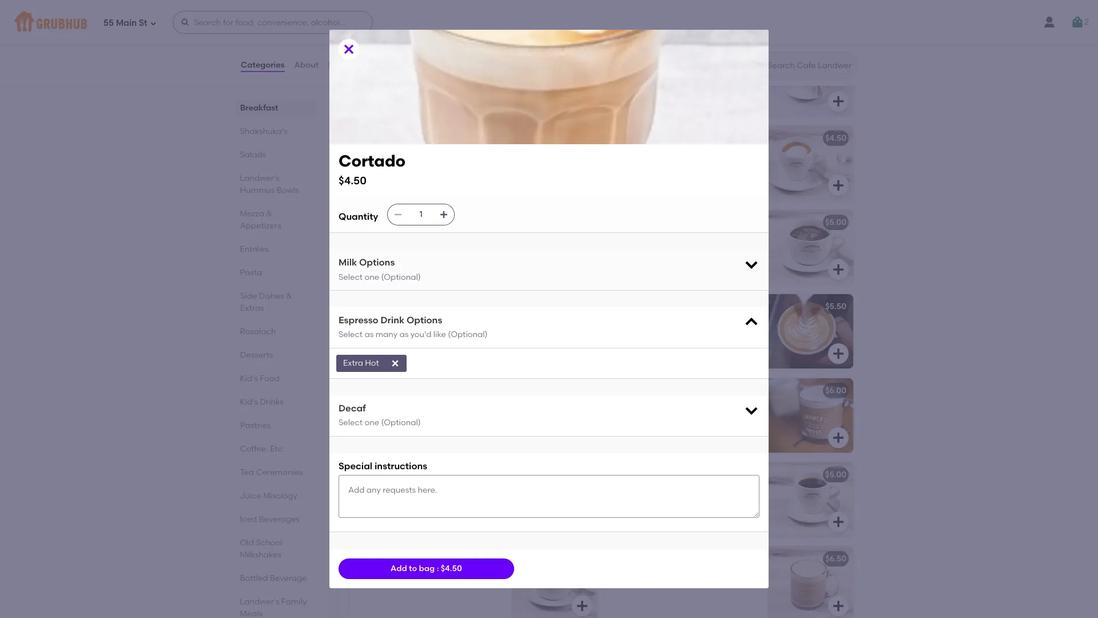 Task type: locate. For each thing, give the bounding box(es) containing it.
drink
[[381, 315, 405, 326]]

2 horizontal spatial large
[[437, 554, 459, 564]]

svg image for cappuccino
[[832, 347, 846, 361]]

svg image for latte large
[[576, 515, 589, 529]]

0 vertical spatial &
[[267, 209, 273, 219]]

55
[[104, 18, 114, 28]]

as
[[365, 330, 374, 340], [400, 330, 409, 340]]

as left the "you'd"
[[400, 330, 409, 340]]

2 vertical spatial large
[[437, 554, 459, 564]]

cortado down macchiato single
[[339, 151, 406, 171]]

1 $5.00 from the top
[[826, 217, 847, 227]]

svg image
[[150, 20, 157, 27], [576, 94, 589, 108], [832, 347, 846, 361], [391, 359, 400, 368], [576, 431, 589, 445], [832, 431, 846, 445], [576, 515, 589, 529], [832, 515, 846, 529], [576, 599, 589, 613], [832, 599, 846, 613]]

1 horizontal spatial coffee,
[[348, 15, 392, 29]]

blend for house blend coffee - drip coffee
[[640, 470, 663, 480]]

espresso double image
[[768, 42, 854, 116]]

special
[[339, 460, 373, 471]]

1 vertical spatial landwer's
[[240, 597, 280, 607]]

1 vertical spatial options
[[407, 315, 443, 326]]

3 select from the top
[[339, 418, 363, 428]]

espresso for single
[[357, 49, 392, 59]]

1 horizontal spatial &
[[286, 291, 292, 301]]

options inside milk options select one (optional)
[[359, 257, 395, 268]]

2 landwer's from the top
[[240, 597, 280, 607]]

espresso single image
[[512, 42, 597, 116]]

espresso double
[[613, 49, 678, 59]]

1 vertical spatial etc
[[271, 444, 283, 454]]

cappuccino
[[613, 302, 662, 311], [357, 386, 406, 395]]

espresso right '$3.50'
[[613, 49, 648, 59]]

appetizers
[[240, 221, 282, 231]]

extra
[[343, 358, 363, 368]]

landwer's for meals
[[240, 597, 280, 607]]

large up the decaf select one (optional)
[[408, 386, 431, 395]]

macchiato up cortado $4.50
[[357, 133, 400, 143]]

1 horizontal spatial drip
[[698, 470, 715, 480]]

1 vertical spatial &
[[286, 291, 292, 301]]

0 vertical spatial blend
[[640, 470, 663, 480]]

kid's
[[240, 374, 258, 383], [240, 397, 258, 407]]

1 vertical spatial select
[[339, 330, 363, 340]]

1 vertical spatial cortado
[[357, 302, 390, 311]]

americano button
[[350, 210, 597, 284]]

0 vertical spatial coffee,
[[348, 15, 392, 29]]

etc up tea ceremonies tab
[[271, 444, 283, 454]]

blend inside button
[[384, 554, 406, 564]]

1 landwer's from the top
[[240, 173, 280, 183]]

special instructions
[[339, 460, 428, 471]]

landwer's up meals
[[240, 597, 280, 607]]

hummus
[[240, 185, 275, 195]]

0 vertical spatial double
[[650, 49, 678, 59]]

coffee, etc
[[348, 15, 415, 29], [240, 444, 283, 454]]

mixology
[[264, 491, 298, 501]]

0 vertical spatial -
[[693, 470, 696, 480]]

0 vertical spatial one
[[365, 272, 379, 282]]

1 horizontal spatial as
[[400, 330, 409, 340]]

(optional) right like
[[448, 330, 488, 340]]

0 horizontal spatial cappuccino
[[357, 386, 406, 395]]

(optional) inside milk options select one (optional)
[[381, 272, 421, 282]]

0 horizontal spatial macchiato
[[357, 133, 400, 143]]

0 vertical spatial etc
[[395, 15, 415, 29]]

(optional) down cappuccino large
[[381, 418, 421, 428]]

1 vertical spatial coffee, etc
[[240, 444, 283, 454]]

kid's left the drinks
[[240, 397, 258, 407]]

beverage
[[270, 573, 307, 583]]

macchiato right $3.75
[[613, 133, 656, 143]]

entrées tab
[[240, 243, 312, 255]]

milkshakes
[[240, 550, 282, 560]]

svg image for cappuccino large
[[576, 431, 589, 445]]

Search Cafe Landwer search field
[[767, 60, 854, 71]]

0 vertical spatial drip
[[698, 470, 715, 480]]

coffee, etc inside tab
[[240, 444, 283, 454]]

1 vertical spatial kid's
[[240, 397, 258, 407]]

svg image for house blend coffee large - drip coffee
[[576, 599, 589, 613]]

1 vertical spatial -
[[461, 554, 465, 564]]

espresso up reviews
[[357, 49, 392, 59]]

1 horizontal spatial options
[[407, 315, 443, 326]]

& inside mezza & appetizers
[[267, 209, 273, 219]]

0 vertical spatial kid's
[[240, 374, 258, 383]]

2 as from the left
[[400, 330, 409, 340]]

espresso inside the espresso drink options select as many as you'd like (optional)
[[339, 315, 379, 326]]

landwer's inside the landwer's hummus bowls
[[240, 173, 280, 183]]

options right the milk
[[359, 257, 395, 268]]

cortado for cortado $4.50
[[339, 151, 406, 171]]

one
[[365, 272, 379, 282], [365, 418, 379, 428]]

dishes
[[259, 291, 284, 301]]

$6.00
[[569, 386, 591, 395], [826, 386, 847, 395], [569, 470, 591, 480]]

0 horizontal spatial drip
[[467, 554, 483, 564]]

kid's inside tab
[[240, 397, 258, 407]]

main
[[116, 18, 137, 28]]

1 select from the top
[[339, 272, 363, 282]]

coffee, down "pastries"
[[240, 444, 269, 454]]

one inside milk options select one (optional)
[[365, 272, 379, 282]]

$4.50
[[826, 133, 847, 143], [339, 174, 367, 187], [569, 302, 591, 311], [441, 563, 462, 573]]

house
[[613, 470, 638, 480], [357, 554, 382, 564]]

0 vertical spatial options
[[359, 257, 395, 268]]

extras
[[240, 303, 264, 313]]

select down the milk
[[339, 272, 363, 282]]

coffee
[[664, 470, 691, 480], [717, 470, 743, 480], [408, 554, 435, 564], [485, 554, 512, 564]]

0 vertical spatial cappuccino
[[613, 302, 662, 311]]

0 vertical spatial large
[[408, 386, 431, 395]]

cortado up the drink
[[357, 302, 390, 311]]

2 select from the top
[[339, 330, 363, 340]]

2 macchiato from the left
[[613, 133, 656, 143]]

$5.00 inside button
[[826, 217, 847, 227]]

1 horizontal spatial coffee, etc
[[348, 15, 415, 29]]

kid's inside 'tab'
[[240, 374, 258, 383]]

americano
[[357, 217, 401, 227]]

coffee, etc up espresso single
[[348, 15, 415, 29]]

iced beverages
[[240, 514, 300, 524]]

beverages
[[259, 514, 300, 524]]

select down decaf
[[339, 418, 363, 428]]

1 kid's from the top
[[240, 374, 258, 383]]

& up appetizers at left
[[267, 209, 273, 219]]

mocha (already premade with whole milk) image
[[768, 547, 854, 618]]

americano image
[[512, 210, 597, 284]]

cappuccino for cappuccino
[[613, 302, 662, 311]]

$4.50 inside cortado $4.50
[[339, 174, 367, 187]]

latte for latte
[[613, 386, 634, 395]]

instructions
[[375, 460, 428, 471]]

house for house blend coffee - drip coffee
[[613, 470, 638, 480]]

cortado for cortado
[[357, 302, 390, 311]]

0 vertical spatial cortado
[[339, 151, 406, 171]]

1 horizontal spatial latte
[[613, 386, 634, 395]]

categories button
[[240, 45, 285, 86]]

landwer's hummus bowls tab
[[240, 172, 312, 196]]

0 horizontal spatial house
[[357, 554, 382, 564]]

espresso up many
[[339, 315, 379, 326]]

1 vertical spatial cappuccino
[[357, 386, 406, 395]]

side dishes & extras tab
[[240, 290, 312, 314]]

55 main st
[[104, 18, 147, 28]]

1 vertical spatial coffee,
[[240, 444, 269, 454]]

2 $5.00 from the top
[[826, 470, 847, 480]]

macchiato double image
[[768, 126, 854, 200]]

large right "special"
[[380, 470, 403, 480]]

bottled
[[240, 573, 269, 583]]

kid's food
[[240, 374, 280, 383]]

landwer's inside the landwer's family meals
[[240, 597, 280, 607]]

drip inside button
[[467, 554, 483, 564]]

2
[[1085, 17, 1090, 27]]

cappuccino large image
[[512, 378, 597, 453]]

svg image
[[1071, 15, 1085, 29], [181, 18, 190, 27], [342, 42, 356, 56], [832, 94, 846, 108], [832, 179, 846, 192], [394, 210, 403, 219], [440, 210, 449, 219], [744, 256, 760, 272], [832, 263, 846, 276], [744, 314, 760, 330], [576, 347, 589, 361], [744, 402, 760, 418]]

americano large image
[[768, 210, 854, 284]]

1 vertical spatial double
[[658, 133, 686, 143]]

double
[[650, 49, 678, 59], [658, 133, 686, 143]]

breakfast tab
[[240, 102, 312, 114]]

kid's for kid's food
[[240, 374, 258, 383]]

breakfast
[[240, 103, 278, 113]]

0 vertical spatial landwer's
[[240, 173, 280, 183]]

etc
[[395, 15, 415, 29], [271, 444, 283, 454]]

0 vertical spatial select
[[339, 272, 363, 282]]

one down americano
[[365, 272, 379, 282]]

0 vertical spatial latte
[[613, 386, 634, 395]]

0 vertical spatial (optional)
[[381, 272, 421, 282]]

large
[[408, 386, 431, 395], [380, 470, 403, 480], [437, 554, 459, 564]]

0 horizontal spatial -
[[461, 554, 465, 564]]

-
[[693, 470, 696, 480], [461, 554, 465, 564]]

0 horizontal spatial options
[[359, 257, 395, 268]]

0 horizontal spatial blend
[[384, 554, 406, 564]]

options
[[359, 257, 395, 268], [407, 315, 443, 326]]

1 vertical spatial single
[[402, 133, 426, 143]]

house blend coffee - drip coffee
[[613, 470, 743, 480]]

1 vertical spatial large
[[380, 470, 403, 480]]

1 vertical spatial blend
[[384, 554, 406, 564]]

0 horizontal spatial large
[[380, 470, 403, 480]]

landwer's up hummus
[[240, 173, 280, 183]]

$5.00 button
[[607, 210, 854, 284]]

latte
[[613, 386, 634, 395], [357, 470, 378, 480]]

0 vertical spatial $5.00
[[826, 217, 847, 227]]

0 horizontal spatial latte
[[357, 470, 378, 480]]

kid's left food at the left
[[240, 374, 258, 383]]

side
[[240, 291, 257, 301]]

single for espresso single
[[394, 49, 418, 59]]

0 vertical spatial single
[[394, 49, 418, 59]]

&
[[267, 209, 273, 219], [286, 291, 292, 301]]

select
[[339, 272, 363, 282], [339, 330, 363, 340], [339, 418, 363, 428]]

latte large image
[[512, 462, 597, 537]]

(optional) up the drink
[[381, 272, 421, 282]]

1 horizontal spatial blend
[[640, 470, 663, 480]]

milk)
[[759, 554, 779, 564]]

large for latte large
[[380, 470, 403, 480]]

0 horizontal spatial coffee,
[[240, 444, 269, 454]]

coffee, up espresso single
[[348, 15, 392, 29]]

espresso for double
[[613, 49, 648, 59]]

0 vertical spatial house
[[613, 470, 638, 480]]

2 vertical spatial (optional)
[[381, 418, 421, 428]]

old school milkshakes
[[240, 538, 283, 560]]

0 horizontal spatial etc
[[271, 444, 283, 454]]

cappuccino large
[[357, 386, 431, 395]]

coffee, inside tab
[[240, 444, 269, 454]]

etc up espresso single
[[395, 15, 415, 29]]

macchiato for macchiato double
[[613, 133, 656, 143]]

cappuccino image
[[768, 294, 854, 369]]

0 vertical spatial coffee, etc
[[348, 15, 415, 29]]

- inside button
[[461, 554, 465, 564]]

0 horizontal spatial &
[[267, 209, 273, 219]]

2 vertical spatial select
[[339, 418, 363, 428]]

$4.00
[[826, 49, 847, 59]]

1 one from the top
[[365, 272, 379, 282]]

cortado
[[339, 151, 406, 171], [357, 302, 390, 311]]

1 vertical spatial drip
[[467, 554, 483, 564]]

1 vertical spatial one
[[365, 418, 379, 428]]

1 vertical spatial house
[[357, 554, 382, 564]]

$3.50
[[570, 49, 591, 59]]

1 vertical spatial $5.00
[[826, 470, 847, 480]]

etc inside coffee, etc tab
[[271, 444, 283, 454]]

house inside button
[[357, 554, 382, 564]]

as left many
[[365, 330, 374, 340]]

1 vertical spatial (optional)
[[448, 330, 488, 340]]

Input item quantity number field
[[409, 204, 434, 225]]

quantity
[[339, 211, 378, 222]]

like
[[434, 330, 446, 340]]

0 horizontal spatial coffee, etc
[[240, 444, 283, 454]]

select up the extra
[[339, 330, 363, 340]]

2 kid's from the top
[[240, 397, 258, 407]]

1 horizontal spatial house
[[613, 470, 638, 480]]

drip
[[698, 470, 715, 480], [467, 554, 483, 564]]

one inside the decaf select one (optional)
[[365, 418, 379, 428]]

2 one from the top
[[365, 418, 379, 428]]

1 horizontal spatial etc
[[395, 15, 415, 29]]

latte image
[[768, 378, 854, 453]]

& inside side dishes & extras
[[286, 291, 292, 301]]

svg image for house blend coffee - drip coffee
[[832, 515, 846, 529]]

one down decaf
[[365, 418, 379, 428]]

$5.00
[[826, 217, 847, 227], [826, 470, 847, 480]]

Special instructions text field
[[339, 475, 760, 518]]

0 horizontal spatial as
[[365, 330, 374, 340]]

1 horizontal spatial macchiato
[[613, 133, 656, 143]]

1 macchiato from the left
[[357, 133, 400, 143]]

1 horizontal spatial cappuccino
[[613, 302, 662, 311]]

coffee, etc down "pastries"
[[240, 444, 283, 454]]

& right dishes
[[286, 291, 292, 301]]

1 horizontal spatial large
[[408, 386, 431, 395]]

$5.50
[[826, 302, 847, 311]]

espresso
[[357, 49, 392, 59], [613, 49, 648, 59], [339, 315, 379, 326]]

1 vertical spatial latte
[[357, 470, 378, 480]]

blend
[[640, 470, 663, 480], [384, 554, 406, 564]]

large right bag
[[437, 554, 459, 564]]

options up the "you'd"
[[407, 315, 443, 326]]

landwer's
[[240, 173, 280, 183], [240, 597, 280, 607]]



Task type: describe. For each thing, give the bounding box(es) containing it.
desserts tab
[[240, 349, 312, 361]]

pasta tab
[[240, 267, 312, 279]]

hot
[[365, 358, 379, 368]]

juice mixology tab
[[240, 490, 312, 502]]

$6.50
[[826, 554, 847, 564]]

drinks
[[260, 397, 284, 407]]

single for macchiato single
[[402, 133, 426, 143]]

juice
[[240, 491, 262, 501]]

shakshuka's tab
[[240, 125, 312, 137]]

mocha
[[613, 554, 641, 564]]

old school milkshakes tab
[[240, 537, 312, 561]]

$6.00 for latte
[[569, 386, 591, 395]]

macchiato single
[[357, 133, 426, 143]]

rosalach
[[240, 327, 276, 337]]

school
[[256, 538, 283, 548]]

about
[[295, 60, 319, 70]]

tea ceremonies
[[240, 468, 303, 477]]

iced beverages tab
[[240, 513, 312, 525]]

ceremonies
[[256, 468, 303, 477]]

2 button
[[1071, 12, 1090, 33]]

family
[[282, 597, 307, 607]]

mezza & appetizers
[[240, 209, 282, 231]]

pastries tab
[[240, 419, 312, 432]]

espresso drink options select as many as you'd like (optional)
[[339, 315, 488, 340]]

food
[[260, 374, 280, 383]]

$3.75
[[571, 133, 591, 143]]

svg image for espresso single
[[576, 94, 589, 108]]

house blend coffee large - drip coffee
[[357, 554, 512, 564]]

bottled beverage
[[240, 573, 307, 583]]

coffee, etc tab
[[240, 443, 312, 455]]

meals
[[240, 609, 263, 618]]

1 as from the left
[[365, 330, 374, 340]]

whole
[[734, 554, 757, 564]]

(optional) inside the espresso drink options select as many as you'd like (optional)
[[448, 330, 488, 340]]

mezza & appetizers tab
[[240, 208, 312, 232]]

macchiato single image
[[512, 126, 597, 200]]

$5.00 for americano large image
[[826, 217, 847, 227]]

latte large
[[357, 470, 403, 480]]

landwer's family meals
[[240, 597, 307, 618]]

decaf
[[339, 403, 366, 414]]

cortado image
[[512, 294, 597, 369]]

st
[[139, 18, 147, 28]]

tea
[[240, 468, 254, 477]]

espresso single
[[357, 49, 418, 59]]

large inside the house blend coffee large - drip coffee button
[[437, 554, 459, 564]]

rosalach tab
[[240, 326, 312, 338]]

$6.00 for house blend coffee - drip coffee
[[569, 470, 591, 480]]

select inside the decaf select one (optional)
[[339, 418, 363, 428]]

large for cappuccino large
[[408, 386, 431, 395]]

double for macchiato double
[[658, 133, 686, 143]]

juice mixology
[[240, 491, 298, 501]]

many
[[376, 330, 398, 340]]

espresso for drink
[[339, 315, 379, 326]]

with
[[716, 554, 732, 564]]

(optional) inside the decaf select one (optional)
[[381, 418, 421, 428]]

extra hot
[[343, 358, 379, 368]]

decaf select one (optional)
[[339, 403, 421, 428]]

svg image inside "2" button
[[1071, 15, 1085, 29]]

kid's drinks
[[240, 397, 284, 407]]

house for house blend coffee large - drip coffee
[[357, 554, 382, 564]]

pastries
[[240, 421, 271, 430]]

select inside milk options select one (optional)
[[339, 272, 363, 282]]

salads
[[240, 150, 267, 160]]

bag
[[419, 563, 435, 573]]

mocha (already premade with whole milk)
[[613, 554, 779, 564]]

landwer's hummus bowls
[[240, 173, 299, 195]]

old
[[240, 538, 254, 548]]

kid's drinks tab
[[240, 396, 312, 408]]

bottled beverage tab
[[240, 572, 312, 584]]

house blend coffee large - drip coffee button
[[350, 547, 597, 618]]

you'd
[[411, 330, 432, 340]]

pasta
[[240, 268, 263, 278]]

main navigation navigation
[[0, 0, 1099, 45]]

to
[[409, 563, 417, 573]]

double for espresso double
[[650, 49, 678, 59]]

about button
[[294, 45, 319, 86]]

(already
[[643, 554, 676, 564]]

kid's food tab
[[240, 373, 312, 385]]

tea ceremonies tab
[[240, 466, 312, 478]]

macchiato double
[[613, 133, 686, 143]]

shakshuka's
[[240, 126, 288, 136]]

milk options select one (optional)
[[339, 257, 421, 282]]

options inside the espresso drink options select as many as you'd like (optional)
[[407, 315, 443, 326]]

select inside the espresso drink options select as many as you'd like (optional)
[[339, 330, 363, 340]]

milk
[[339, 257, 357, 268]]

landwer's family meals tab
[[240, 596, 312, 618]]

1 horizontal spatial -
[[693, 470, 696, 480]]

mezza
[[240, 209, 265, 219]]

landwer's for bowls
[[240, 173, 280, 183]]

svg image for latte
[[832, 431, 846, 445]]

entrées
[[240, 244, 269, 254]]

$5.00 for the house blend coffee - drip coffee image at the right
[[826, 470, 847, 480]]

cappuccino for cappuccino large
[[357, 386, 406, 395]]

blend for house blend coffee large - drip coffee
[[384, 554, 406, 564]]

categories
[[241, 60, 285, 70]]

kid's for kid's drinks
[[240, 397, 258, 407]]

cortado $4.50
[[339, 151, 406, 187]]

iced
[[240, 514, 257, 524]]

search icon image
[[750, 58, 763, 72]]

house blend coffee - drip coffee image
[[768, 462, 854, 537]]

bowls
[[277, 185, 299, 195]]

salads tab
[[240, 149, 312, 161]]

add to bag : $4.50
[[391, 563, 462, 573]]

svg image inside main navigation navigation
[[150, 20, 157, 27]]

reviews
[[329, 60, 360, 70]]

side dishes & extras
[[240, 291, 292, 313]]

house blend coffee large - drip coffee image
[[512, 547, 597, 618]]

:
[[437, 563, 439, 573]]

desserts
[[240, 350, 273, 360]]

add
[[391, 563, 407, 573]]

premade
[[678, 554, 714, 564]]

macchiato for macchiato single
[[357, 133, 400, 143]]

latte for latte large
[[357, 470, 378, 480]]

reviews button
[[328, 45, 361, 86]]



Task type: vqa. For each thing, say whether or not it's contained in the screenshot.


